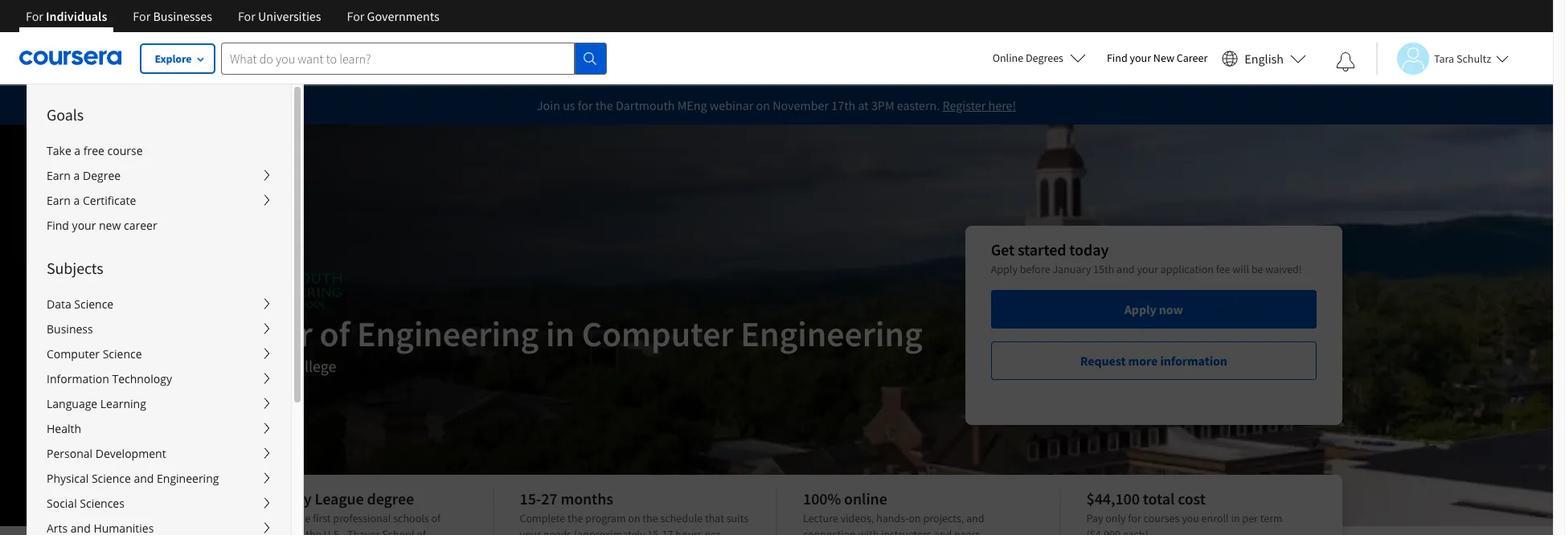 Task type: describe. For each thing, give the bounding box(es) containing it.
1 vertical spatial 15-
[[648, 528, 662, 536]]

your inside find your new career link
[[72, 218, 96, 233]]

language
[[47, 397, 97, 412]]

apply inside button
[[1125, 302, 1157, 318]]

needs
[[544, 528, 572, 536]]

data science
[[47, 297, 114, 312]]

per
[[1243, 512, 1259, 526]]

hands-
[[877, 512, 909, 526]]

schedule
[[661, 512, 703, 526]]

for for businesses
[[133, 8, 151, 24]]

and inside get started today apply before january 15th and your application fee will be waived!
[[1117, 262, 1135, 277]]

0 vertical spatial for
[[578, 97, 593, 113]]

online
[[993, 51, 1024, 65]]

here!
[[989, 97, 1017, 113]]

computer science button
[[27, 342, 291, 367]]

for businesses
[[133, 8, 212, 24]]

thayer
[[347, 528, 380, 536]]

suits
[[727, 512, 749, 526]]

ivy
[[292, 489, 312, 509]]

for for governments
[[347, 8, 365, 24]]

27
[[541, 489, 558, 509]]

schultz
[[1457, 51, 1492, 66]]

information
[[1161, 353, 1228, 369]]

and down projects,
[[934, 528, 953, 536]]

join
[[537, 97, 561, 113]]

fee
[[1217, 262, 1231, 277]]

hours
[[676, 528, 703, 536]]

english button
[[1216, 32, 1313, 84]]

on inside 15-27 months complete the program on the schedule that suits your needs (approximately 15-17 hours pe
[[628, 512, 641, 526]]

the left first at the left bottom
[[295, 512, 311, 526]]

computer science
[[47, 347, 142, 362]]

language learning
[[47, 397, 146, 412]]

course
[[107, 143, 143, 158]]

master
[[211, 312, 313, 356]]

in inside $44,100 total cost pay only for courses you enroll in per term ($4,900 each)
[[1232, 512, 1241, 526]]

enroll
[[1202, 512, 1230, 526]]

a for certificate
[[74, 193, 80, 208]]

for individuals
[[26, 8, 107, 24]]

individuals
[[46, 8, 107, 24]]

courses
[[1144, 512, 1180, 526]]

earn for ivy
[[236, 489, 268, 509]]

personal development button
[[27, 442, 291, 466]]

from
[[236, 512, 261, 526]]

100% online lecture videos, hands-on projects, and connection with instructors and peers
[[803, 489, 985, 536]]

eastern.
[[897, 97, 941, 113]]

you
[[1182, 512, 1200, 526]]

group containing goals
[[27, 84, 1058, 536]]

degrees
[[1026, 51, 1064, 65]]

business
[[47, 322, 93, 337]]

information
[[47, 372, 109, 387]]

find your new career link
[[27, 213, 291, 238]]

u.s.,
[[324, 528, 345, 536]]

1 horizontal spatial engineering
[[357, 312, 539, 356]]

webinar
[[710, 97, 754, 113]]

school
[[382, 528, 415, 536]]

0 vertical spatial dartmouth
[[616, 97, 675, 113]]

for governments
[[347, 8, 440, 24]]

subjects
[[47, 258, 103, 278]]

information technology
[[47, 372, 172, 387]]

17th
[[832, 97, 856, 113]]

apply now
[[1125, 302, 1184, 318]]

instructors
[[882, 528, 932, 536]]

2 horizontal spatial of
[[431, 512, 441, 526]]

league
[[315, 489, 364, 509]]

join us for the dartmouth meng webinar on november 17th at 3pm eastern. register here!
[[537, 97, 1017, 113]]

science for data
[[74, 297, 114, 312]]

for for universities
[[238, 8, 256, 24]]

lecture
[[803, 512, 839, 526]]

$44,100
[[1087, 489, 1140, 509]]

computer inside master of engineering in computer engineering dartmouth college
[[582, 312, 734, 356]]

data
[[47, 297, 71, 312]]

personal development
[[47, 446, 166, 462]]

earn a degree button
[[27, 163, 291, 188]]

1 horizontal spatial on
[[756, 97, 770, 113]]

find for find your new career
[[47, 218, 69, 233]]

2 horizontal spatial engineering
[[741, 312, 923, 356]]

What do you want to learn? text field
[[221, 42, 575, 74]]

banner navigation
[[13, 0, 453, 44]]

new
[[99, 218, 121, 233]]

science for physical
[[92, 471, 131, 487]]

of inside master of engineering in computer engineering dartmouth college
[[320, 312, 350, 356]]

us
[[563, 97, 576, 113]]

take
[[47, 143, 71, 158]]

program
[[586, 512, 626, 526]]

explore button
[[141, 44, 215, 73]]

that
[[705, 512, 725, 526]]

now
[[1160, 302, 1184, 318]]

development
[[95, 446, 166, 462]]

application
[[1161, 262, 1214, 277]]

your inside get started today apply before january 15th and your application fee will be waived!
[[1138, 262, 1159, 277]]

a for degree
[[74, 168, 80, 183]]

started
[[1018, 240, 1067, 260]]

governments
[[367, 8, 440, 24]]

get
[[991, 240, 1015, 260]]

schools
[[393, 512, 429, 526]]

today
[[1070, 240, 1109, 260]]

health
[[47, 421, 81, 437]]

the right us
[[596, 97, 613, 113]]

learning
[[100, 397, 146, 412]]

find your new career
[[1107, 51, 1208, 65]]

apply inside get started today apply before january 15th and your application fee will be waived!
[[991, 262, 1018, 277]]

15th
[[1094, 262, 1115, 277]]

certificate
[[83, 193, 136, 208]]

professional
[[333, 512, 391, 526]]

complete
[[520, 512, 566, 526]]

term
[[1261, 512, 1283, 526]]

0 horizontal spatial 15-
[[520, 489, 541, 509]]



Task type: locate. For each thing, give the bounding box(es) containing it.
dartmouth left meng
[[616, 97, 675, 113]]

before
[[1020, 262, 1051, 277]]

career
[[124, 218, 157, 233]]

request more information button
[[991, 342, 1317, 380]]

college
[[287, 356, 336, 376]]

dartmouth college logo image
[[211, 273, 343, 314]]

earn down the take
[[47, 168, 71, 183]]

2 for from the left
[[133, 8, 151, 24]]

a inside take a free course link
[[74, 143, 81, 158]]

physical science and engineering button
[[27, 466, 291, 491]]

health button
[[27, 417, 291, 442]]

3 for from the left
[[238, 8, 256, 24]]

for
[[578, 97, 593, 113], [1129, 512, 1142, 526]]

one
[[263, 512, 281, 526]]

science inside popup button
[[103, 347, 142, 362]]

science down personal development
[[92, 471, 131, 487]]

group
[[27, 84, 1058, 536]]

a inside earn a degree dropdown button
[[74, 168, 80, 183]]

0 vertical spatial earn
[[47, 168, 71, 183]]

of right schools
[[431, 512, 441, 526]]

0 horizontal spatial find
[[47, 218, 69, 233]]

1 horizontal spatial dartmouth
[[616, 97, 675, 113]]

2 vertical spatial science
[[92, 471, 131, 487]]

register
[[943, 97, 986, 113]]

for left governments
[[347, 8, 365, 24]]

(approximately
[[574, 528, 645, 536]]

the
[[596, 97, 613, 113], [295, 512, 311, 526], [568, 512, 583, 526], [643, 512, 658, 526], [306, 528, 321, 536]]

a inside earn a certificate dropdown button
[[74, 193, 80, 208]]

the up needs
[[568, 512, 583, 526]]

17
[[662, 528, 674, 536]]

2 vertical spatial a
[[74, 193, 80, 208]]

pay
[[1087, 512, 1104, 526]]

on up (approximately
[[628, 512, 641, 526]]

with
[[859, 528, 879, 536]]

for left universities
[[238, 8, 256, 24]]

earn inside earn an ivy league degree from one of the first professional schools of engineering in the u.s., thayer school o
[[236, 489, 268, 509]]

4 for from the left
[[347, 8, 365, 24]]

0 vertical spatial science
[[74, 297, 114, 312]]

1 horizontal spatial find
[[1107, 51, 1128, 65]]

apply
[[991, 262, 1018, 277], [1125, 302, 1157, 318]]

earn down earn a degree at the left of page
[[47, 193, 71, 208]]

1 horizontal spatial of
[[320, 312, 350, 356]]

on inside '100% online lecture videos, hands-on projects, and connection with instructors and peers'
[[909, 512, 922, 526]]

close image
[[1006, 101, 1027, 121], [1006, 101, 1027, 121], [1006, 101, 1027, 121], [1006, 101, 1027, 121], [1006, 101, 1027, 121], [1006, 101, 1027, 121], [1006, 101, 1027, 121], [1006, 101, 1027, 121], [1006, 101, 1027, 121]]

earn up from
[[236, 489, 268, 509]]

a
[[74, 143, 81, 158], [74, 168, 80, 183], [74, 193, 80, 208]]

science up business
[[74, 297, 114, 312]]

apply down get
[[991, 262, 1018, 277]]

degree
[[83, 168, 121, 183]]

close image
[[1006, 101, 1027, 121], [1006, 101, 1027, 121], [1006, 101, 1027, 121], [1006, 101, 1027, 121]]

tara schultz button
[[1377, 42, 1510, 74]]

your left application
[[1138, 262, 1159, 277]]

online degrees
[[993, 51, 1064, 65]]

a down earn a degree at the left of page
[[74, 193, 80, 208]]

first
[[313, 512, 331, 526]]

your inside 15-27 months complete the program on the schedule that suits your needs (approximately 15-17 hours pe
[[520, 528, 541, 536]]

2 horizontal spatial in
[[1232, 512, 1241, 526]]

tara
[[1435, 51, 1455, 66]]

videos,
[[841, 512, 875, 526]]

0 horizontal spatial computer
[[47, 347, 100, 362]]

your left new at right top
[[1130, 51, 1152, 65]]

take a free course
[[47, 143, 143, 158]]

the left schedule
[[643, 512, 658, 526]]

for left businesses
[[133, 8, 151, 24]]

in inside master of engineering in computer engineering dartmouth college
[[546, 312, 575, 356]]

computer
[[582, 312, 734, 356], [47, 347, 100, 362]]

on right "webinar"
[[756, 97, 770, 113]]

engineering inside dropdown button
[[157, 471, 219, 487]]

15-
[[520, 489, 541, 509], [648, 528, 662, 536]]

0 horizontal spatial dartmouth
[[211, 356, 284, 376]]

dartmouth
[[616, 97, 675, 113], [211, 356, 284, 376]]

a for free
[[74, 143, 81, 158]]

0 horizontal spatial for
[[578, 97, 593, 113]]

computer inside popup button
[[47, 347, 100, 362]]

an
[[271, 489, 288, 509]]

$44,100 total cost pay only for courses you enroll in per term ($4,900 each)
[[1087, 489, 1283, 536]]

for universities
[[238, 8, 321, 24]]

1 vertical spatial science
[[103, 347, 142, 362]]

for inside $44,100 total cost pay only for courses you enroll in per term ($4,900 each)
[[1129, 512, 1142, 526]]

and up the peers
[[967, 512, 985, 526]]

a left degree
[[74, 168, 80, 183]]

find for find your new career
[[1107, 51, 1128, 65]]

1 horizontal spatial 15-
[[648, 528, 662, 536]]

dartmouth left college
[[211, 356, 284, 376]]

0 vertical spatial find
[[1107, 51, 1128, 65]]

data science button
[[27, 292, 291, 317]]

more
[[1129, 353, 1158, 369]]

social sciences button
[[27, 491, 291, 516]]

0 vertical spatial a
[[74, 143, 81, 158]]

show notifications image
[[1337, 52, 1356, 72]]

business button
[[27, 317, 291, 342]]

1 vertical spatial earn
[[47, 193, 71, 208]]

and
[[1117, 262, 1135, 277], [134, 471, 154, 487], [967, 512, 985, 526], [934, 528, 953, 536]]

in inside earn an ivy league degree from one of the first professional schools of engineering in the u.s., thayer school o
[[295, 528, 304, 536]]

dartmouth inside master of engineering in computer engineering dartmouth college
[[211, 356, 284, 376]]

earn a certificate button
[[27, 188, 291, 213]]

explore menu element
[[27, 84, 291, 536]]

of right master
[[320, 312, 350, 356]]

physical science and engineering
[[47, 471, 219, 487]]

earn for certificate
[[47, 193, 71, 208]]

0 horizontal spatial engineering
[[157, 471, 219, 487]]

0 vertical spatial apply
[[991, 262, 1018, 277]]

take a free course link
[[27, 138, 291, 163]]

earn for degree
[[47, 168, 71, 183]]

menu item
[[302, 84, 1058, 536]]

engineering
[[236, 528, 293, 536]]

language learning button
[[27, 392, 291, 417]]

1 for from the left
[[26, 8, 43, 24]]

2 vertical spatial earn
[[236, 489, 268, 509]]

information technology button
[[27, 367, 291, 392]]

0 vertical spatial 15-
[[520, 489, 541, 509]]

november
[[773, 97, 829, 113]]

peers
[[955, 528, 981, 536]]

universities
[[258, 8, 321, 24]]

master of engineering in computer engineering dartmouth college
[[211, 312, 923, 376]]

1 vertical spatial dartmouth
[[211, 356, 284, 376]]

will
[[1233, 262, 1250, 277]]

1 vertical spatial for
[[1129, 512, 1142, 526]]

goals
[[47, 105, 84, 125]]

1 horizontal spatial computer
[[582, 312, 734, 356]]

get started today apply before january 15th and your application fee will be waived!
[[991, 240, 1303, 277]]

your left new
[[72, 218, 96, 233]]

and inside dropdown button
[[134, 471, 154, 487]]

of right one
[[283, 512, 293, 526]]

find left new at right top
[[1107, 51, 1128, 65]]

find down earn a certificate
[[47, 218, 69, 233]]

None search field
[[221, 42, 607, 74]]

0 horizontal spatial of
[[283, 512, 293, 526]]

15- up complete
[[520, 489, 541, 509]]

businesses
[[153, 8, 212, 24]]

total
[[1144, 489, 1175, 509]]

for for individuals
[[26, 8, 43, 24]]

2 vertical spatial in
[[295, 528, 304, 536]]

1 horizontal spatial for
[[1129, 512, 1142, 526]]

0 horizontal spatial in
[[295, 528, 304, 536]]

apply now button
[[991, 290, 1317, 329]]

for right us
[[578, 97, 593, 113]]

for left individuals on the top of page
[[26, 8, 43, 24]]

technology
[[112, 372, 172, 387]]

and right 15th
[[1117, 262, 1135, 277]]

your inside find your new career link
[[1130, 51, 1152, 65]]

for
[[26, 8, 43, 24], [133, 8, 151, 24], [238, 8, 256, 24], [347, 8, 365, 24]]

earn an ivy league degree from one of the first professional schools of engineering in the u.s., thayer school o
[[236, 489, 441, 536]]

1 vertical spatial a
[[74, 168, 80, 183]]

apply left now
[[1125, 302, 1157, 318]]

on up the instructors
[[909, 512, 922, 526]]

projects,
[[924, 512, 965, 526]]

social sciences
[[47, 496, 125, 512]]

1 vertical spatial in
[[1232, 512, 1241, 526]]

2 horizontal spatial on
[[909, 512, 922, 526]]

coursera image
[[19, 45, 121, 71]]

only
[[1106, 512, 1126, 526]]

1 vertical spatial find
[[47, 218, 69, 233]]

and down development at the left bottom of page
[[134, 471, 154, 487]]

english
[[1245, 50, 1284, 66]]

0 horizontal spatial on
[[628, 512, 641, 526]]

find inside "explore menu" element
[[47, 218, 69, 233]]

find your new career link
[[1099, 48, 1216, 68]]

0 horizontal spatial apply
[[991, 262, 1018, 277]]

in
[[546, 312, 575, 356], [1232, 512, 1241, 526], [295, 528, 304, 536]]

1 vertical spatial apply
[[1125, 302, 1157, 318]]

science for computer
[[103, 347, 142, 362]]

request
[[1081, 353, 1126, 369]]

the down first at the left bottom
[[306, 528, 321, 536]]

for up the each)
[[1129, 512, 1142, 526]]

science
[[74, 297, 114, 312], [103, 347, 142, 362], [92, 471, 131, 487]]

1 horizontal spatial apply
[[1125, 302, 1157, 318]]

your down complete
[[520, 528, 541, 536]]

personal
[[47, 446, 93, 462]]

a left the free
[[74, 143, 81, 158]]

request more information
[[1081, 353, 1228, 369]]

15- down schedule
[[648, 528, 662, 536]]

science up information technology
[[103, 347, 142, 362]]

1 horizontal spatial in
[[546, 312, 575, 356]]

degree
[[367, 489, 414, 509]]

on
[[756, 97, 770, 113], [628, 512, 641, 526], [909, 512, 922, 526]]

0 vertical spatial in
[[546, 312, 575, 356]]

earn a degree
[[47, 168, 121, 183]]



Task type: vqa. For each thing, say whether or not it's contained in the screenshot.
"THE"
yes



